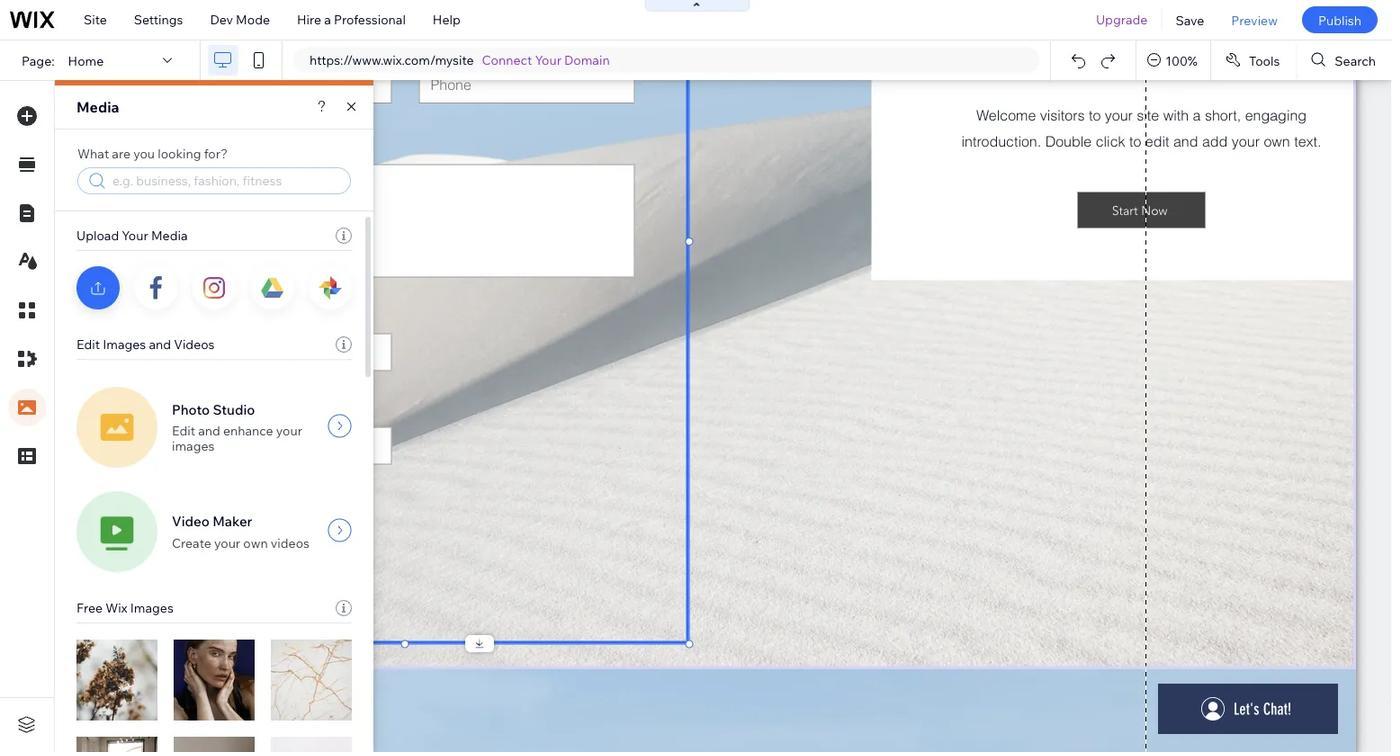 Task type: describe. For each thing, give the bounding box(es) containing it.
and inside photo studio edit and enhance your images
[[198, 423, 220, 439]]

save
[[1176, 12, 1205, 28]]

connect
[[482, 52, 532, 68]]

tools button
[[1211, 41, 1296, 80]]

forms
[[157, 649, 193, 665]]

what are you looking for?
[[77, 146, 228, 162]]

upgrade
[[1096, 12, 1148, 27]]

free wix images
[[77, 600, 174, 616]]

for?
[[204, 146, 228, 162]]

wix forms
[[132, 649, 193, 665]]

videos
[[271, 535, 310, 551]]

enhance
[[223, 423, 273, 439]]

upload
[[77, 228, 119, 243]]

site
[[84, 12, 107, 27]]

looking
[[158, 146, 201, 162]]

1 vertical spatial images
[[130, 600, 174, 616]]

photo
[[172, 401, 210, 418]]

preview button
[[1218, 0, 1291, 40]]

e.g. business, fashion, fitness field
[[111, 172, 330, 190]]

0 horizontal spatial and
[[149, 337, 171, 352]]

are
[[112, 146, 131, 162]]

settings
[[134, 12, 183, 27]]

https://www.wix.com/mysite connect your domain
[[310, 52, 610, 68]]

studio
[[213, 401, 255, 418]]

you
[[133, 146, 155, 162]]

videos
[[174, 337, 215, 352]]

own
[[243, 535, 268, 551]]

100% button
[[1137, 41, 1210, 80]]

search button
[[1297, 41, 1392, 80]]

hire a professional
[[297, 12, 406, 27]]

1 horizontal spatial media
[[151, 228, 188, 243]]

1 horizontal spatial wix
[[132, 649, 154, 665]]

maker
[[213, 513, 252, 530]]

what
[[77, 146, 109, 162]]

preview
[[1232, 12, 1278, 28]]

mode
[[236, 12, 270, 27]]

video maker create your own videos
[[172, 513, 310, 551]]

publish
[[1318, 12, 1362, 28]]



Task type: vqa. For each thing, say whether or not it's contained in the screenshot.
Tools at the right top of the page
yes



Task type: locate. For each thing, give the bounding box(es) containing it.
0 vertical spatial your
[[276, 423, 302, 439]]

upload your media
[[77, 228, 188, 243]]

and down 'photo'
[[198, 423, 220, 439]]

media right the upload
[[151, 228, 188, 243]]

your down maker
[[214, 535, 240, 551]]

search
[[1335, 52, 1376, 68]]

1 horizontal spatial and
[[198, 423, 220, 439]]

publish button
[[1302, 6, 1378, 33]]

a
[[324, 12, 331, 27]]

0 horizontal spatial media
[[77, 98, 119, 116]]

save button
[[1162, 0, 1218, 40]]

wix left the 'forms'
[[132, 649, 154, 665]]

home
[[68, 52, 104, 68]]

media
[[77, 98, 119, 116], [151, 228, 188, 243]]

1 vertical spatial your
[[122, 228, 148, 243]]

0 vertical spatial your
[[535, 52, 562, 68]]

photo studio edit and enhance your images
[[172, 401, 302, 454]]

images up wix forms at the bottom left
[[130, 600, 174, 616]]

media up what
[[77, 98, 119, 116]]

your inside photo studio edit and enhance your images
[[276, 423, 302, 439]]

1 horizontal spatial your
[[535, 52, 562, 68]]

0 horizontal spatial your
[[214, 535, 240, 551]]

wix right free at the left bottom of the page
[[106, 600, 127, 616]]

0 vertical spatial and
[[149, 337, 171, 352]]

1 vertical spatial edit
[[172, 423, 195, 439]]

your inside "video maker create your own videos"
[[214, 535, 240, 551]]

0 vertical spatial edit
[[77, 337, 100, 352]]

0 vertical spatial images
[[103, 337, 146, 352]]

video
[[172, 513, 210, 530]]

and
[[149, 337, 171, 352], [198, 423, 220, 439]]

edit inside photo studio edit and enhance your images
[[172, 423, 195, 439]]

1 vertical spatial wix
[[132, 649, 154, 665]]

images left videos
[[103, 337, 146, 352]]

dev mode
[[210, 12, 270, 27]]

your right the upload
[[122, 228, 148, 243]]

wix
[[106, 600, 127, 616], [132, 649, 154, 665]]

1 vertical spatial media
[[151, 228, 188, 243]]

1 vertical spatial your
[[214, 535, 240, 551]]

create
[[172, 535, 211, 551]]

your left domain
[[535, 52, 562, 68]]

your
[[276, 423, 302, 439], [214, 535, 240, 551]]

images
[[172, 438, 215, 454]]

0 horizontal spatial edit
[[77, 337, 100, 352]]

https://www.wix.com/mysite
[[310, 52, 474, 68]]

free
[[77, 600, 103, 616]]

0 vertical spatial wix
[[106, 600, 127, 616]]

your right enhance
[[276, 423, 302, 439]]

0 horizontal spatial your
[[122, 228, 148, 243]]

your
[[535, 52, 562, 68], [122, 228, 148, 243]]

help
[[433, 12, 461, 27]]

professional
[[334, 12, 406, 27]]

edit images and videos
[[77, 337, 215, 352]]

1 horizontal spatial edit
[[172, 423, 195, 439]]

0 horizontal spatial wix
[[106, 600, 127, 616]]

1 vertical spatial and
[[198, 423, 220, 439]]

tools
[[1249, 52, 1280, 68]]

edit
[[77, 337, 100, 352], [172, 423, 195, 439]]

dev
[[210, 12, 233, 27]]

hire
[[297, 12, 321, 27]]

100%
[[1166, 52, 1198, 68]]

and left videos
[[149, 337, 171, 352]]

1 horizontal spatial your
[[276, 423, 302, 439]]

domain
[[564, 52, 610, 68]]

images
[[103, 337, 146, 352], [130, 600, 174, 616]]

0 vertical spatial media
[[77, 98, 119, 116]]



